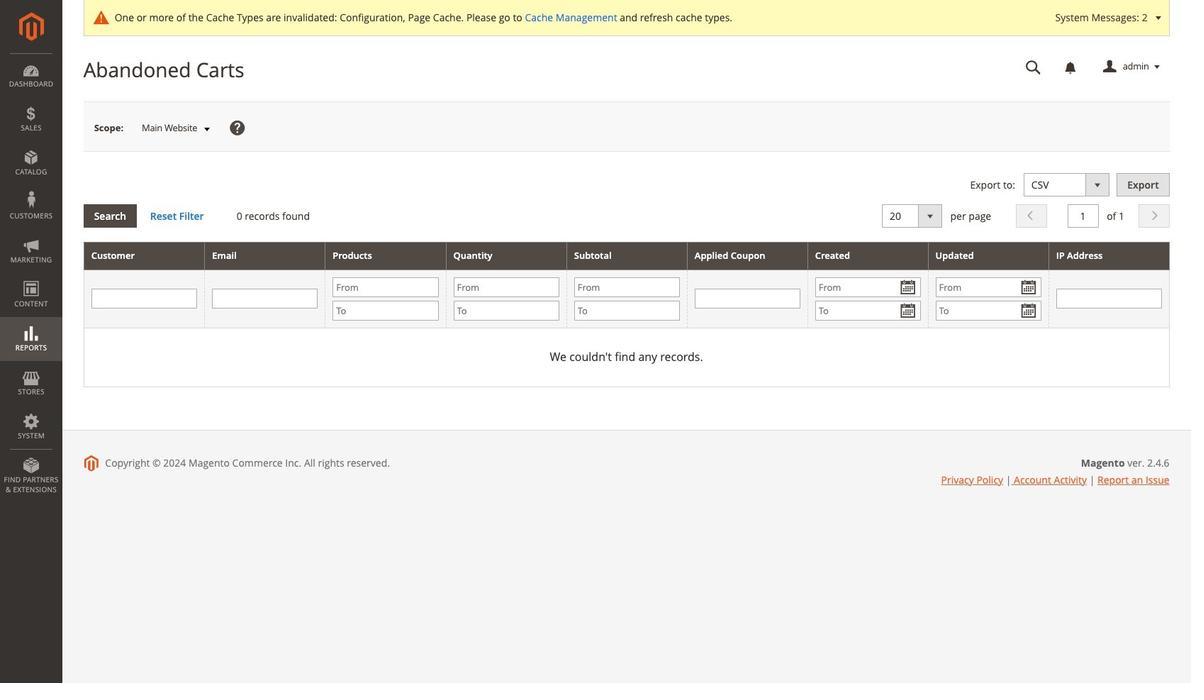 Task type: describe. For each thing, give the bounding box(es) containing it.
3 to text field from the left
[[936, 301, 1042, 321]]

1 to text field from the left
[[454, 301, 559, 321]]

2 to text field from the left
[[574, 301, 680, 321]]

1 to text field from the left
[[333, 301, 439, 321]]

from text field for 2nd to text box
[[574, 277, 680, 297]]

from text field for 1st to text field from right
[[936, 277, 1042, 297]]

from text field for 2nd to text field from the right
[[815, 277, 921, 297]]



Task type: locate. For each thing, give the bounding box(es) containing it.
0 horizontal spatial to text field
[[454, 301, 559, 321]]

0 horizontal spatial to text field
[[333, 301, 439, 321]]

2 horizontal spatial to text field
[[936, 301, 1042, 321]]

None text field
[[1016, 55, 1052, 79], [1068, 204, 1099, 228], [91, 289, 197, 309], [212, 289, 318, 309], [695, 289, 801, 309], [1016, 55, 1052, 79], [1068, 204, 1099, 228], [91, 289, 197, 309], [212, 289, 318, 309], [695, 289, 801, 309]]

1 horizontal spatial to text field
[[574, 301, 680, 321]]

3 from text field from the left
[[815, 277, 921, 297]]

To text field
[[333, 301, 439, 321], [574, 301, 680, 321]]

2 from text field from the left
[[574, 277, 680, 297]]

From text field
[[333, 277, 439, 297], [574, 277, 680, 297], [815, 277, 921, 297], [936, 277, 1042, 297]]

To text field
[[454, 301, 559, 321], [815, 301, 921, 321], [936, 301, 1042, 321]]

None text field
[[1057, 289, 1162, 309]]

From text field
[[454, 277, 559, 297]]

from text field for 1st to text box
[[333, 277, 439, 297]]

4 from text field from the left
[[936, 277, 1042, 297]]

menu bar
[[0, 53, 62, 502]]

magento admin panel image
[[19, 12, 44, 41]]

1 horizontal spatial to text field
[[815, 301, 921, 321]]

1 from text field from the left
[[333, 277, 439, 297]]

2 to text field from the left
[[815, 301, 921, 321]]



Task type: vqa. For each thing, say whether or not it's contained in the screenshot.
left To text field
yes



